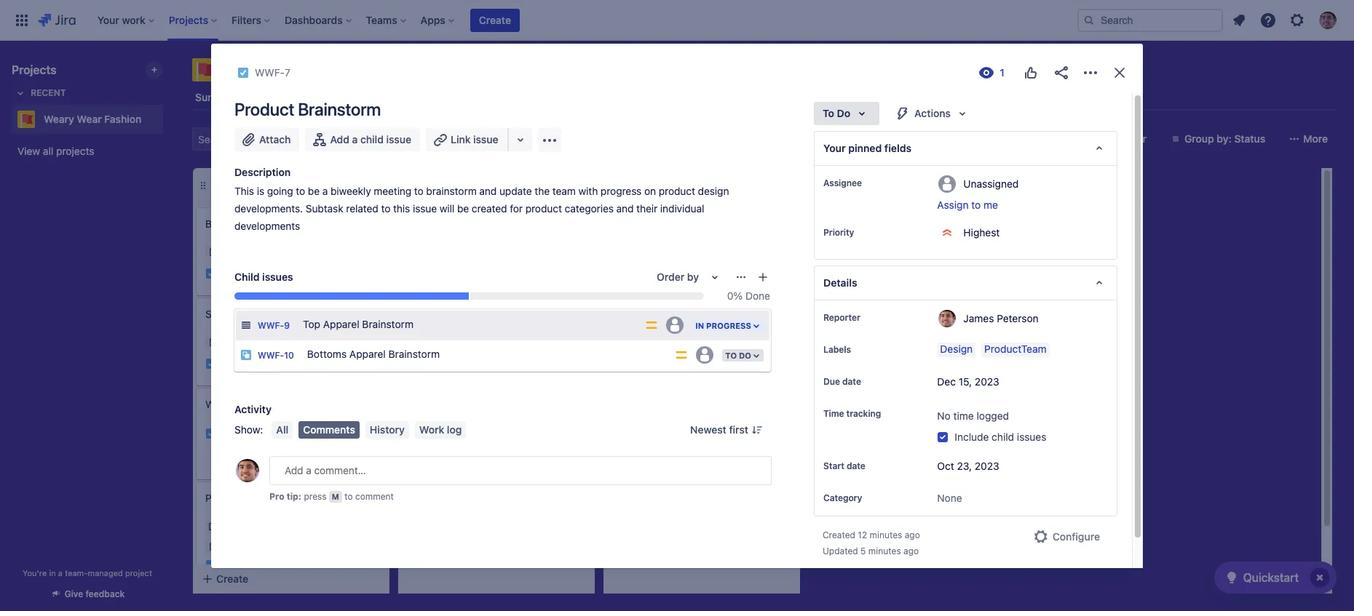 Task type: locate. For each thing, give the bounding box(es) containing it.
your
[[824, 142, 846, 154]]

0 horizontal spatial a
[[58, 569, 63, 578]]

1 vertical spatial issues
[[1017, 431, 1047, 444]]

1 vertical spatial wwf-7 link
[[223, 560, 255, 572]]

0 vertical spatial 5
[[250, 359, 255, 370]]

close image
[[1111, 64, 1129, 82]]

first
[[729, 424, 749, 436]]

task image
[[237, 67, 249, 79], [205, 268, 217, 280], [411, 309, 422, 320], [205, 428, 217, 440], [205, 560, 217, 572]]

task image down 15 december 2023 icon
[[205, 560, 217, 572]]

issue inside button
[[386, 133, 411, 146]]

wwf- for wwf-7 'link' inside the product brainstorm dialog
[[255, 66, 285, 79]]

m
[[332, 492, 339, 502]]

1 horizontal spatial 7
[[285, 66, 291, 79]]

0 horizontal spatial done
[[626, 181, 649, 190]]

task image up the summary
[[237, 67, 249, 79]]

0 vertical spatial 29
[[220, 247, 231, 256]]

silos
[[520, 349, 542, 361]]

wwf- inside wwf-1 link
[[428, 309, 455, 320]]

1 vertical spatial weary wear fashion
[[44, 113, 142, 125]]

ago
[[905, 530, 920, 541], [904, 546, 919, 557]]

2 issue type: sub-task image from the top
[[240, 350, 252, 361]]

1 horizontal spatial to do
[[823, 107, 851, 119]]

to
[[296, 185, 305, 197], [414, 185, 424, 197], [972, 199, 981, 211], [381, 202, 391, 215], [345, 492, 353, 502]]

done inside product brainstorm dialog
[[746, 290, 771, 302]]

dismiss quickstart image
[[1309, 567, 1332, 590]]

to right m
[[345, 492, 353, 502]]

product inside product brainstorm dialog
[[235, 99, 294, 119]]

all
[[276, 424, 289, 436]]

1 horizontal spatial child
[[992, 431, 1015, 444]]

1 vertical spatial 2023
[[975, 461, 1000, 473]]

1 vertical spatial in
[[696, 321, 704, 331]]

minutes
[[870, 530, 903, 541], [869, 546, 901, 557]]

create child image
[[757, 272, 769, 283]]

the left team
[[535, 185, 550, 197]]

1 horizontal spatial fashion
[[319, 60, 380, 80]]

be right will
[[457, 202, 469, 215]]

29 left feb
[[425, 288, 436, 297]]

apparel
[[323, 319, 360, 331], [350, 348, 386, 361]]

task image left wwf-2 link
[[411, 419, 422, 431]]

done down create child icon
[[746, 290, 771, 302]]

pro tip: press m to comment
[[269, 492, 394, 502]]

highest image
[[548, 309, 559, 320], [363, 560, 374, 572]]

2023 for dec 15, 2023
[[975, 376, 1000, 388]]

0 vertical spatial date
[[843, 377, 861, 387]]

01 march 2024 image
[[208, 336, 220, 348]]

1 vertical spatial apparel
[[350, 348, 386, 361]]

brainstorm down profile image of james peterson
[[245, 492, 297, 505]]

in progress 2
[[420, 179, 488, 192]]

1 horizontal spatial done
[[746, 290, 771, 302]]

0 horizontal spatial be
[[308, 185, 320, 197]]

issue type: sub-task image down mar
[[240, 350, 252, 361]]

0 vertical spatial to do
[[823, 107, 851, 119]]

0 horizontal spatial create button
[[193, 567, 390, 593]]

view all projects
[[17, 145, 94, 157]]

0 vertical spatial product
[[659, 185, 695, 197]]

managed
[[88, 569, 123, 578]]

weary wear fashion up list
[[221, 60, 380, 80]]

to right meeting on the top left
[[414, 185, 424, 197]]

to left this
[[215, 181, 226, 190]]

in right meeting on the top left
[[420, 181, 429, 190]]

7 inside product brainstorm dialog
[[285, 66, 291, 79]]

wwf- inside wwf-3 link
[[223, 268, 250, 279]]

in
[[49, 569, 56, 578]]

issue actions image
[[736, 272, 747, 283]]

configure
[[1053, 531, 1100, 544]]

2 horizontal spatial design
[[941, 343, 973, 355]]

priority unpin image
[[858, 227, 869, 239]]

product brainstorm down copy link to issue 'icon'
[[235, 99, 381, 119]]

a inside add a child issue button
[[352, 133, 358, 146]]

date
[[843, 377, 861, 387], [847, 461, 866, 472]]

0 horizontal spatial in
[[420, 181, 429, 190]]

Add a comment… field
[[269, 457, 772, 486]]

priority: medium image left unassigned icon
[[645, 318, 659, 333]]

in inside in progress 2
[[420, 181, 429, 190]]

weary up wwf-6
[[205, 398, 235, 411]]

29 for brainstorm
[[220, 247, 231, 256]]

0 vertical spatial be
[[308, 185, 320, 197]]

labels
[[824, 344, 851, 355]]

list link
[[302, 84, 325, 111]]

feb
[[438, 288, 454, 297]]

apparel right top
[[323, 319, 360, 331]]

product
[[235, 99, 294, 119], [411, 349, 448, 361], [205, 492, 243, 505]]

and up created
[[480, 185, 497, 197]]

1 vertical spatial fashion
[[104, 113, 142, 125]]

0 horizontal spatial priority: medium image
[[645, 318, 659, 333]]

task image down 29 november 2023 image
[[205, 268, 217, 280]]

0 horizontal spatial design
[[411, 218, 443, 230]]

0 inside product brainstorm dialog
[[727, 290, 734, 302]]

will
[[440, 202, 455, 215]]

category
[[824, 493, 863, 504]]

wwf-5 link
[[223, 358, 255, 370]]

date for due date
[[843, 377, 861, 387]]

comments button
[[299, 422, 360, 439]]

0 horizontal spatial to do button
[[721, 348, 765, 363]]

do left the 4
[[228, 181, 241, 190]]

unassigned image
[[666, 317, 684, 334]]

james peterson image
[[564, 417, 581, 434]]

progress inside 'dropdown button'
[[706, 321, 752, 331]]

task image left wwf-1 link
[[411, 309, 422, 320]]

design up 15,
[[941, 343, 973, 355]]

issue right the link
[[473, 133, 499, 146]]

a right in
[[58, 569, 63, 578]]

0 horizontal spatial progress
[[431, 181, 476, 190]]

0 / 2
[[226, 583, 241, 595]]

fashion up view all projects link
[[104, 113, 142, 125]]

2 horizontal spatial to
[[823, 107, 835, 119]]

add app image
[[541, 131, 558, 149]]

1 vertical spatial product
[[411, 349, 448, 361]]

wwf-7 up 'board'
[[255, 66, 291, 79]]

minutes right the 12
[[870, 530, 903, 541]]

to down in progress 'dropdown button'
[[726, 351, 737, 360]]

7 for wwf-7 'link' to the left
[[250, 560, 255, 571]]

and down progress
[[617, 202, 634, 215]]

project
[[125, 569, 152, 578]]

0 vertical spatial in
[[420, 181, 429, 190]]

0 vertical spatial 2
[[482, 179, 488, 192]]

to do button down in progress 'dropdown button'
[[721, 348, 765, 363]]

start date
[[824, 461, 866, 472]]

1 horizontal spatial 5
[[861, 546, 866, 557]]

progress down % on the top
[[706, 321, 752, 331]]

0 horizontal spatial weary wear fashion
[[44, 113, 142, 125]]

1 horizontal spatial wwf-7 link
[[255, 64, 291, 82]]

design left silos
[[485, 349, 517, 361]]

a inside description this is going to be a biweekly meeting to brainstorm and update the team with progress on product design developments. subtask related to this issue will be created for product categories and their individual developments
[[322, 185, 328, 197]]

be
[[308, 185, 320, 197], [457, 202, 469, 215]]

search image
[[1084, 14, 1095, 26]]

done inside 'done 0'
[[626, 181, 649, 190]]

to left 'me'
[[972, 199, 981, 211]]

0 vertical spatial create
[[479, 13, 511, 26]]

0 horizontal spatial product
[[526, 202, 562, 215]]

0 vertical spatial weary wear fashion
[[221, 60, 380, 80]]

projects
[[12, 63, 57, 76]]

link issue
[[451, 133, 499, 146]]

issue left will
[[413, 202, 437, 215]]

0 horizontal spatial 2
[[235, 583, 241, 595]]

issue type: sub-task image up mar
[[240, 320, 252, 331]]

product brainstorm down profile image of james peterson
[[205, 492, 297, 505]]

bottoms apparel brainstorm
[[307, 348, 440, 361]]

newest first image
[[752, 425, 763, 436]]

brainstorm down wwf-1 link
[[389, 348, 440, 361]]

1 horizontal spatial in
[[696, 321, 704, 331]]

Search board text field
[[194, 129, 304, 149]]

a up subtask on the top left of the page
[[322, 185, 328, 197]]

1 vertical spatial child
[[992, 431, 1015, 444]]

7 for wwf-7 'link' inside the product brainstorm dialog
[[285, 66, 291, 79]]

product left listing
[[411, 349, 448, 361]]

1 horizontal spatial issue
[[413, 202, 437, 215]]

medium image
[[363, 428, 374, 440]]

in for in progress
[[696, 321, 704, 331]]

wwf- for wwf-2 link
[[428, 420, 455, 431]]

task image for wwf-1
[[411, 309, 422, 320]]

issue inside description this is going to be a biweekly meeting to brainstorm and update the team with progress on product design developments. subtask related to this issue will be created for product categories and their individual developments
[[413, 202, 437, 215]]

priority: medium image
[[645, 318, 659, 333], [675, 348, 689, 363]]

0 vertical spatial 0
[[655, 179, 661, 192]]

0 vertical spatial 2023
[[975, 376, 1000, 388]]

tab list
[[184, 84, 1346, 111]]

tab list containing board
[[184, 84, 1346, 111]]

0 horizontal spatial the
[[446, 218, 461, 230]]

top apparel brainstorm link
[[297, 311, 639, 340]]

issue type: sub-task image
[[240, 320, 252, 331], [240, 350, 252, 361]]

order by
[[657, 271, 699, 283]]

date right start
[[847, 461, 866, 472]]

5 down mar
[[250, 359, 255, 370]]

weary down recent
[[44, 113, 74, 125]]

29 february 2024 image
[[414, 287, 425, 299], [414, 287, 425, 299]]

5
[[250, 359, 255, 370], [861, 546, 866, 557]]

wwf-7 link
[[255, 64, 291, 82], [223, 560, 255, 572]]

issues right include
[[1017, 431, 1047, 444]]

you're
[[23, 569, 47, 578]]

subtask
[[306, 202, 344, 215]]

1 vertical spatial be
[[457, 202, 469, 215]]

to left this
[[381, 202, 391, 215]]

wwf-2
[[428, 420, 460, 431]]

0 vertical spatial issue type: sub-task image
[[240, 320, 252, 331]]

fields
[[885, 142, 912, 154]]

1 horizontal spatial create button
[[470, 8, 520, 32]]

create
[[479, 13, 511, 26], [216, 573, 248, 586]]

create column image
[[815, 174, 832, 192]]

in inside in progress 'dropdown button'
[[696, 321, 704, 331]]

child right 'add'
[[361, 133, 384, 146]]

1 vertical spatial priority: medium image
[[675, 348, 689, 363]]

wwf-
[[255, 66, 285, 79], [223, 268, 250, 279], [428, 309, 455, 320], [258, 320, 284, 331], [258, 350, 284, 361], [223, 359, 250, 370], [428, 420, 455, 431], [223, 429, 250, 439], [223, 560, 250, 571]]

press
[[304, 492, 327, 502]]

no time logged
[[938, 410, 1009, 422]]

vote options: no one has voted for this issue yet. image
[[1023, 64, 1040, 82]]

12
[[858, 530, 868, 541]]

wwf- inside wwf-2 link
[[428, 420, 455, 431]]

5 down the 12
[[861, 546, 866, 557]]

done up their
[[626, 181, 649, 190]]

to up your
[[823, 107, 835, 119]]

29 left nov
[[220, 247, 231, 256]]

fashion up the calendar
[[319, 60, 380, 80]]

child down logged
[[992, 431, 1015, 444]]

site
[[524, 218, 540, 230]]

task image left the wwf-6 link
[[205, 428, 217, 440]]

product up individual
[[659, 185, 695, 197]]

1 vertical spatial 29
[[425, 288, 436, 297]]

design inside design link
[[941, 343, 973, 355]]

1 vertical spatial task image
[[411, 419, 422, 431]]

to right going
[[296, 185, 305, 197]]

1 issue type: sub-task image from the top
[[240, 320, 252, 331]]

29 feb
[[425, 288, 454, 297]]

2 horizontal spatial a
[[352, 133, 358, 146]]

1 vertical spatial issue type: sub-task image
[[240, 350, 252, 361]]

0 horizontal spatial wwf-7 link
[[223, 560, 255, 572]]

minutes right "updated" at bottom
[[869, 546, 901, 557]]

the down will
[[446, 218, 461, 230]]

james peterson image
[[342, 127, 366, 151], [358, 265, 376, 283], [564, 306, 581, 323], [358, 355, 376, 373]]

task image
[[205, 358, 217, 370], [411, 419, 422, 431]]

a right 'add'
[[352, 133, 358, 146]]

task image down 01 march 2024 image
[[205, 358, 217, 370]]

1 horizontal spatial a
[[322, 185, 328, 197]]

2 horizontal spatial issue
[[473, 133, 499, 146]]

progress
[[601, 185, 642, 197]]

0 vertical spatial product brainstorm
[[235, 99, 381, 119]]

actions image
[[1082, 64, 1100, 82]]

2 vertical spatial do
[[739, 351, 752, 360]]

1 horizontal spatial design
[[485, 349, 517, 361]]

2 vertical spatial 0
[[226, 583, 232, 595]]

1 vertical spatial 0
[[727, 290, 734, 302]]

0 for 0 / 2
[[226, 583, 232, 595]]

to do button up your
[[814, 102, 880, 125]]

give feedback button
[[41, 583, 133, 607]]

wwf- for wwf-7 'link' to the left
[[223, 560, 250, 571]]

01 march 2024 image
[[208, 336, 220, 348]]

issues right 3
[[262, 271, 293, 283]]

1 vertical spatial 5
[[861, 546, 866, 557]]

1 horizontal spatial 2
[[455, 420, 460, 431]]

task image for wwf-6
[[205, 428, 217, 440]]

site
[[205, 308, 223, 320]]

do inside the to do 4
[[228, 181, 241, 190]]

1 horizontal spatial the
[[535, 185, 550, 197]]

wwf- for the wwf-6 link
[[223, 429, 250, 439]]

progress for in progress 2
[[431, 181, 476, 190]]

0 horizontal spatial fashion
[[104, 113, 142, 125]]

brainstorm
[[298, 99, 381, 119], [205, 218, 257, 230], [362, 319, 414, 331], [389, 348, 440, 361], [245, 492, 297, 505]]

0 horizontal spatial to
[[215, 181, 226, 190]]

product up site
[[526, 202, 562, 215]]

0 vertical spatial minutes
[[870, 530, 903, 541]]

1 vertical spatial and
[[617, 202, 634, 215]]

add a child issue button
[[306, 128, 420, 151]]

in for in progress 2
[[420, 181, 429, 190]]

0 horizontal spatial 7
[[250, 560, 255, 571]]

0
[[655, 179, 661, 192], [727, 290, 734, 302], [226, 583, 232, 595]]

task image for wwf-5
[[205, 358, 217, 370]]

progress up will
[[431, 181, 476, 190]]

jira image
[[38, 11, 76, 29], [38, 11, 76, 29]]

2023 right 23,
[[975, 461, 1000, 473]]

1 horizontal spatial wwf-7
[[255, 66, 291, 79]]

to do down in progress 'dropdown button'
[[726, 351, 752, 360]]

0 vertical spatial highest image
[[548, 309, 559, 320]]

activity
[[235, 403, 272, 416]]

apparel down 'top apparel brainstorm'
[[350, 348, 386, 361]]

1 vertical spatial do
[[228, 181, 241, 190]]

do down in progress 'dropdown button'
[[739, 351, 752, 360]]

design for design the weary wear site
[[411, 218, 443, 230]]

0 vertical spatial do
[[837, 107, 851, 119]]

design down will
[[411, 218, 443, 230]]

1 horizontal spatial 29
[[425, 288, 436, 297]]

0 vertical spatial task image
[[205, 358, 217, 370]]

do up your
[[837, 107, 851, 119]]

wwf-7 up /
[[223, 560, 255, 571]]

be up subtask on the top left of the page
[[308, 185, 320, 197]]

1 horizontal spatial to
[[726, 351, 737, 360]]

1 vertical spatial a
[[322, 185, 328, 197]]

priority: medium image down unassigned icon
[[675, 348, 689, 363]]

and
[[480, 185, 497, 197], [617, 202, 634, 215]]

progress inside in progress 2
[[431, 181, 476, 190]]

wwf- inside wwf-5 link
[[223, 359, 250, 370]]

list
[[305, 91, 322, 103]]

design
[[411, 218, 443, 230], [941, 343, 973, 355], [485, 349, 517, 361]]

2023 right 15,
[[975, 376, 1000, 388]]

0 vertical spatial to do button
[[814, 102, 880, 125]]

1 vertical spatial the
[[446, 218, 461, 230]]

brainstorm up 'add'
[[298, 99, 381, 119]]

product brainstorm inside product brainstorm dialog
[[235, 99, 381, 119]]

2 vertical spatial to
[[726, 351, 737, 360]]

wwf-1 link
[[428, 308, 459, 321]]

menu bar
[[269, 422, 469, 439]]

date right due on the bottom right of the page
[[843, 377, 861, 387]]

29 for design
[[425, 288, 436, 297]]

to do up your
[[823, 107, 851, 119]]

created 12 minutes ago updated 5 minutes ago
[[823, 530, 920, 557]]

in right unassigned icon
[[696, 321, 704, 331]]

attach button
[[235, 128, 300, 151]]

1 horizontal spatial task image
[[411, 419, 422, 431]]

2 horizontal spatial 2
[[482, 179, 488, 192]]

ago right the 12
[[905, 530, 920, 541]]

ago right "updated" at bottom
[[904, 546, 919, 557]]

wwf-7 link up /
[[223, 560, 255, 572]]

1 horizontal spatial progress
[[706, 321, 752, 331]]

0 horizontal spatial 0
[[226, 583, 232, 595]]

7
[[285, 66, 291, 79], [250, 560, 255, 571]]

to do button
[[814, 102, 880, 125], [721, 348, 765, 363]]

1 2023 from the top
[[975, 376, 1000, 388]]

weary wear fashion up view all projects link
[[44, 113, 142, 125]]

apparel for bottoms
[[350, 348, 386, 361]]

0 horizontal spatial create
[[216, 573, 248, 586]]

issue up meeting on the top left
[[386, 133, 411, 146]]

assign to me button
[[938, 198, 1103, 213]]

product down profile image of james peterson
[[205, 492, 243, 505]]

wwf-7 link up 'board'
[[255, 64, 291, 82]]

0 vertical spatial issues
[[262, 271, 293, 283]]

share image
[[1053, 64, 1071, 82]]

2 2023 from the top
[[975, 461, 1000, 473]]

0 vertical spatial fashion
[[319, 60, 380, 80]]

menu bar containing all
[[269, 422, 469, 439]]

wwf- for wwf-3 link
[[223, 268, 250, 279]]

0 vertical spatial 7
[[285, 66, 291, 79]]

0 horizontal spatial issue
[[386, 133, 411, 146]]

a
[[352, 133, 358, 146], [322, 185, 328, 197], [58, 569, 63, 578]]

0 vertical spatial a
[[352, 133, 358, 146]]

product up attach button
[[235, 99, 294, 119]]

description
[[235, 166, 291, 178]]



Task type: describe. For each thing, give the bounding box(es) containing it.
menu bar inside product brainstorm dialog
[[269, 422, 469, 439]]

assignee
[[824, 178, 862, 189]]

create inside primary element
[[479, 13, 511, 26]]

primary element
[[9, 0, 1078, 40]]

0 for 0 % done
[[727, 290, 734, 302]]

29 november 2023 image
[[208, 246, 220, 258]]

1 vertical spatial 2
[[455, 420, 460, 431]]

collapse recent projects image
[[12, 84, 29, 102]]

wwf-3
[[223, 268, 255, 279]]

productteam link
[[982, 343, 1050, 358]]

2 horizontal spatial do
[[837, 107, 851, 119]]

oct
[[938, 461, 955, 473]]

copy link to issue image
[[288, 66, 299, 78]]

none
[[938, 493, 963, 505]]

1 vertical spatial product brainstorm
[[205, 492, 297, 505]]

bottoms apparel brainstorm link
[[301, 341, 669, 370]]

apparel for top
[[323, 319, 360, 331]]

2 for 0 / 2
[[235, 583, 241, 595]]

link issue button
[[426, 128, 509, 151]]

project settings
[[742, 91, 818, 103]]

%
[[734, 290, 743, 302]]

wwf-7 inside product brainstorm dialog
[[255, 66, 291, 79]]

add a child issue
[[330, 133, 411, 146]]

developments.
[[235, 202, 303, 215]]

wwf-10
[[258, 350, 294, 361]]

attach
[[259, 133, 291, 146]]

top
[[303, 319, 320, 331]]

individual
[[660, 202, 705, 215]]

pro
[[269, 492, 284, 502]]

design
[[698, 185, 729, 197]]

child inside button
[[361, 133, 384, 146]]

include child issues
[[955, 431, 1047, 444]]

order by button
[[648, 266, 733, 289]]

15 december 2023 image
[[208, 541, 220, 553]]

task image for wwf-7
[[205, 560, 217, 572]]

child
[[235, 271, 260, 283]]

design for design
[[941, 343, 973, 355]]

in progress button
[[691, 318, 765, 333]]

unassigned
[[964, 177, 1019, 190]]

log
[[447, 424, 462, 436]]

15 december 2023 image
[[208, 541, 220, 553]]

wwf-6
[[223, 429, 255, 439]]

wwf-1
[[428, 309, 459, 320]]

team
[[553, 185, 576, 197]]

calendar link
[[337, 84, 386, 111]]

1 vertical spatial to do button
[[721, 348, 765, 363]]

profile image of james peterson image
[[236, 460, 259, 483]]

brainstorm accessories
[[205, 218, 316, 230]]

in progress
[[696, 321, 752, 331]]

5 inside created 12 minutes ago updated 5 minutes ago
[[861, 546, 866, 557]]

mar
[[232, 337, 251, 347]]

your pinned fields
[[824, 142, 912, 154]]

issue inside 'button'
[[473, 133, 499, 146]]

brainstorm up 29 nov
[[205, 218, 257, 230]]

their
[[637, 202, 658, 215]]

wwf-9 link
[[258, 320, 290, 331]]

created
[[823, 530, 856, 541]]

1 horizontal spatial issues
[[1017, 431, 1047, 444]]

highest
[[964, 226, 1000, 239]]

categories
[[565, 202, 614, 215]]

actions
[[915, 107, 951, 119]]

1 vertical spatial minutes
[[869, 546, 901, 557]]

0 vertical spatial ago
[[905, 530, 920, 541]]

going
[[267, 185, 293, 197]]

wwf-6 link
[[223, 428, 255, 440]]

29 november 2023 image
[[208, 246, 220, 258]]

wear up view all projects link
[[77, 113, 102, 125]]

developments
[[235, 220, 300, 232]]

1 vertical spatial product
[[526, 202, 562, 215]]

projects
[[56, 145, 94, 157]]

link web pages and more image
[[512, 131, 529, 149]]

add
[[330, 133, 350, 146]]

0 horizontal spatial 5
[[250, 359, 255, 370]]

to inside the to do 4
[[215, 181, 226, 190]]

newest first button
[[682, 422, 772, 439]]

due date
[[824, 377, 861, 387]]

1 horizontal spatial product
[[659, 185, 695, 197]]

board
[[259, 91, 287, 103]]

design the weary wear site
[[411, 218, 540, 230]]

0 horizontal spatial wwf-7
[[223, 560, 255, 571]]

give feedback
[[65, 589, 125, 600]]

due
[[824, 377, 840, 387]]

add people image
[[374, 130, 392, 148]]

peterson
[[997, 312, 1039, 324]]

updated
[[823, 546, 858, 557]]

priority: medium image for top apparel brainstorm
[[645, 318, 659, 333]]

issue type: sub-task image for bottoms apparel brainstorm
[[240, 350, 252, 361]]

1 horizontal spatial do
[[739, 351, 752, 360]]

1 horizontal spatial and
[[617, 202, 634, 215]]

order
[[657, 271, 685, 283]]

productteam
[[985, 343, 1047, 355]]

include
[[955, 431, 989, 444]]

project settings link
[[739, 84, 821, 111]]

1 vertical spatial create button
[[193, 567, 390, 593]]

for
[[510, 202, 523, 215]]

comments
[[303, 424, 355, 436]]

wwf- for wwf-1 link
[[428, 309, 455, 320]]

link
[[451, 133, 471, 146]]

01
[[220, 337, 230, 347]]

tracking
[[847, 409, 881, 419]]

priority: medium image for bottoms apparel brainstorm
[[675, 348, 689, 363]]

10
[[284, 350, 294, 361]]

wwf-7 link inside product brainstorm dialog
[[255, 64, 291, 82]]

wwf-10 link
[[258, 350, 294, 361]]

2 for in progress 2
[[482, 179, 488, 192]]

give
[[65, 589, 83, 600]]

date for start date
[[847, 461, 866, 472]]

meeting
[[374, 185, 412, 197]]

2 vertical spatial product
[[205, 492, 243, 505]]

wwf-9
[[258, 320, 290, 331]]

task image for wwf-3
[[205, 268, 217, 280]]

assign to me
[[938, 199, 998, 211]]

newest
[[691, 424, 727, 436]]

0 horizontal spatial to do
[[726, 351, 752, 360]]

brainstorm up bottoms apparel brainstorm
[[362, 319, 414, 331]]

1 horizontal spatial 0
[[655, 179, 661, 192]]

weary up 'board'
[[221, 60, 271, 80]]

01 mar
[[220, 337, 251, 347]]

brainstorm
[[426, 185, 477, 197]]

settings
[[779, 91, 818, 103]]

weary down created
[[464, 218, 494, 230]]

time
[[954, 410, 974, 422]]

progress for in progress
[[706, 321, 752, 331]]

details element
[[814, 266, 1118, 301]]

0 vertical spatial to
[[823, 107, 835, 119]]

2 vertical spatial a
[[58, 569, 63, 578]]

to inside button
[[972, 199, 981, 211]]

15,
[[959, 376, 972, 388]]

your pinned fields element
[[814, 131, 1118, 166]]

product brainstorm dialog
[[211, 44, 1143, 599]]

1
[[455, 309, 459, 320]]

6
[[250, 429, 255, 439]]

update
[[500, 185, 532, 197]]

issue type: sub-task image for top apparel brainstorm
[[240, 320, 252, 331]]

wwf- for wwf-5 link
[[223, 359, 250, 370]]

Search field
[[1078, 8, 1224, 32]]

palette
[[265, 398, 298, 411]]

accessories
[[260, 218, 316, 230]]

check image
[[1223, 570, 1241, 587]]

weary wear palette additions
[[205, 398, 345, 411]]

0 vertical spatial and
[[480, 185, 497, 197]]

highest image
[[342, 358, 354, 370]]

0 horizontal spatial highest image
[[363, 560, 374, 572]]

wear up list
[[275, 60, 315, 80]]

oct 23, 2023
[[938, 461, 1000, 473]]

wear up "show:"
[[238, 398, 262, 411]]

4
[[247, 179, 253, 192]]

view all projects link
[[12, 138, 163, 165]]

task image for wwf-2
[[411, 419, 422, 431]]

all
[[43, 145, 53, 157]]

3
[[250, 268, 255, 279]]

the inside description this is going to be a biweekly meeting to brainstorm and update the team with progress on product design developments. subtask related to this issue will be created for product categories and their individual developments
[[535, 185, 550, 197]]

additions
[[300, 398, 345, 411]]

create button inside primary element
[[470, 8, 520, 32]]

1 vertical spatial ago
[[904, 546, 919, 557]]

wear down for
[[497, 218, 521, 230]]

create banner
[[0, 0, 1355, 41]]

2023 for oct 23, 2023
[[975, 461, 1000, 473]]

quickstart button
[[1215, 562, 1337, 594]]

site launch
[[205, 308, 261, 320]]

wwf-2 link
[[428, 419, 460, 432]]

recent
[[31, 87, 66, 98]]

1 horizontal spatial be
[[457, 202, 469, 215]]

related
[[346, 202, 379, 215]]



Task type: vqa. For each thing, say whether or not it's contained in the screenshot.
bottom Task image
yes



